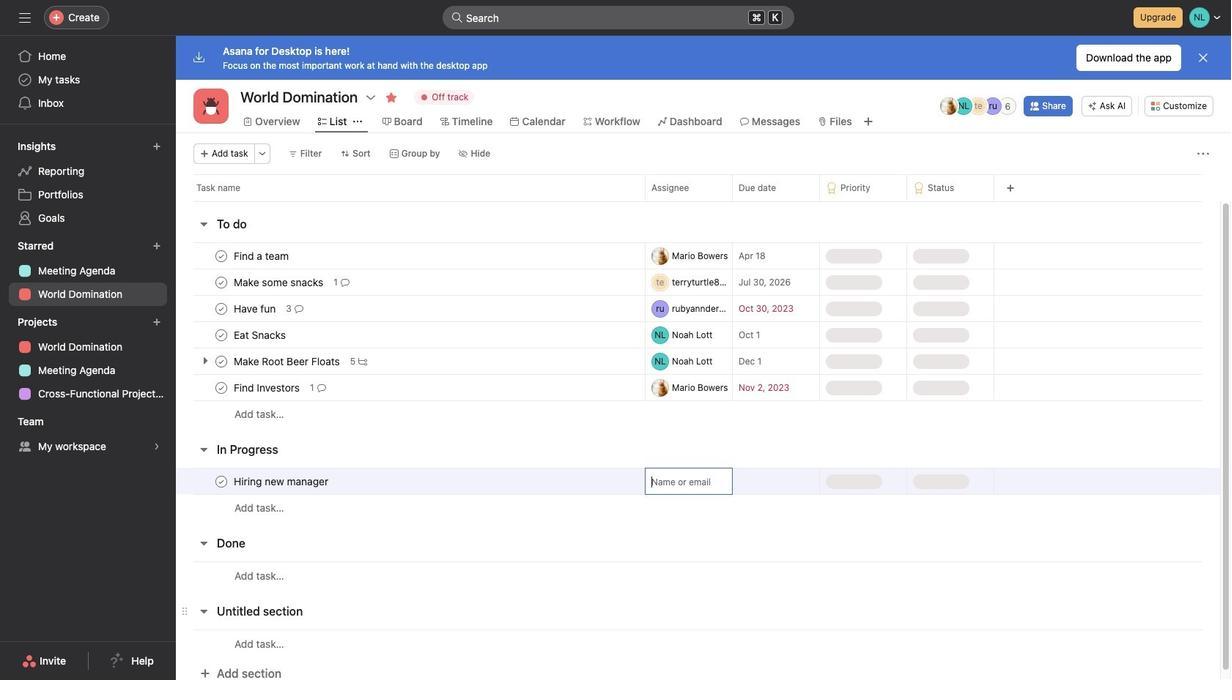 Task type: describe. For each thing, give the bounding box(es) containing it.
1 comment image
[[317, 384, 326, 392]]

expand subtask list for the task make root beer floats image
[[199, 355, 211, 367]]

find a team cell
[[176, 243, 645, 270]]

new insights image
[[152, 142, 161, 151]]

hide sidebar image
[[19, 12, 31, 23]]

mark complete checkbox for find investors cell
[[213, 379, 230, 397]]

5 subtasks image
[[358, 357, 367, 366]]

projects element
[[0, 309, 176, 409]]

new project or portfolio image
[[152, 318, 161, 327]]

bug image
[[202, 97, 220, 115]]

mark complete checkbox for task name text box in hiring new manager cell
[[213, 473, 230, 491]]

mark complete checkbox for task name text box in make some snacks cell
[[213, 274, 230, 291]]

eat snacks cell
[[176, 322, 645, 349]]

add items to starred image
[[152, 242, 161, 251]]

header to do tree grid
[[176, 243, 1220, 428]]

mark complete image for task name text field in eat snacks cell
[[213, 326, 230, 344]]

task name text field for find a team cell
[[231, 249, 293, 263]]

collapse task list for this group image
[[198, 218, 210, 230]]

hiring new manager cell
[[176, 468, 645, 495]]

header in progress tree grid
[[176, 468, 1220, 522]]

mark complete image for hiring new manager cell
[[213, 473, 230, 491]]

task name text field for 1 comment image
[[231, 275, 328, 290]]

more actions image
[[258, 149, 266, 158]]

global element
[[0, 36, 176, 124]]

mark complete image for task name text field inside find a team cell
[[213, 247, 230, 265]]

starred element
[[0, 233, 176, 309]]

1 collapse task list for this group image from the top
[[198, 444, 210, 456]]

Search tasks, projects, and more text field
[[443, 6, 794, 29]]

2 collapse task list for this group image from the top
[[198, 538, 210, 550]]



Task type: vqa. For each thing, say whether or not it's contained in the screenshot.
Add profile photo on the left top
no



Task type: locate. For each thing, give the bounding box(es) containing it.
mark complete checkbox for task name text field in the have fun cell
[[213, 300, 230, 318]]

mark complete image inside find investors cell
[[213, 379, 230, 397]]

3 mark complete image from the top
[[213, 353, 230, 370]]

task name text field inside find investors cell
[[231, 381, 304, 395]]

1 mark complete image from the top
[[213, 274, 230, 291]]

1 task name text field from the top
[[231, 249, 293, 263]]

1 vertical spatial mark complete image
[[213, 326, 230, 344]]

make root beer floats cell
[[176, 348, 645, 375]]

mark complete image right add items to starred icon
[[213, 247, 230, 265]]

0 vertical spatial mark complete checkbox
[[213, 274, 230, 291]]

task name text field inside find a team cell
[[231, 249, 293, 263]]

0 vertical spatial task name text field
[[231, 275, 328, 290]]

1 vertical spatial collapse task list for this group image
[[198, 538, 210, 550]]

mark complete checkbox inside eat snacks cell
[[213, 326, 230, 344]]

0 vertical spatial collapse task list for this group image
[[198, 444, 210, 456]]

mark complete image
[[213, 247, 230, 265], [213, 326, 230, 344]]

1 mark complete checkbox from the top
[[213, 274, 230, 291]]

remove from starred image
[[386, 92, 397, 103]]

task name text field inside make some snacks cell
[[231, 275, 328, 290]]

add tab image
[[862, 116, 874, 128]]

mark complete image inside find a team cell
[[213, 247, 230, 265]]

2 mark complete checkbox from the top
[[213, 326, 230, 344]]

mark complete checkbox inside make root beer floats cell
[[213, 353, 230, 370]]

3 collapse task list for this group image from the top
[[198, 606, 210, 618]]

mark complete checkbox inside make some snacks cell
[[213, 274, 230, 291]]

Mark complete checkbox
[[213, 247, 230, 265], [213, 326, 230, 344], [213, 353, 230, 370], [213, 379, 230, 397]]

2 task name text field from the top
[[231, 381, 304, 395]]

more actions image
[[1197, 148, 1209, 160]]

task name text field for have fun cell
[[231, 302, 280, 316]]

make some snacks cell
[[176, 269, 645, 296]]

teams element
[[0, 409, 176, 462]]

Task name text field
[[231, 249, 293, 263], [231, 302, 280, 316], [231, 328, 290, 343], [231, 354, 344, 369]]

0 vertical spatial mark complete image
[[213, 247, 230, 265]]

1 task name text field from the top
[[231, 275, 328, 290]]

add field image
[[1006, 184, 1015, 193]]

3 comments image
[[294, 304, 303, 313]]

2 vertical spatial task name text field
[[231, 474, 333, 489]]

row
[[176, 174, 1231, 202], [193, 201, 1202, 202], [176, 243, 1220, 270], [176, 269, 1220, 296], [176, 295, 1220, 322], [176, 322, 1220, 349], [176, 348, 1220, 375], [176, 374, 1220, 402], [176, 401, 1220, 428], [176, 468, 1220, 495], [176, 495, 1220, 522], [176, 562, 1220, 590], [176, 630, 1220, 658]]

mark complete checkbox inside hiring new manager cell
[[213, 473, 230, 491]]

have fun cell
[[176, 295, 645, 322]]

Mark complete checkbox
[[213, 274, 230, 291], [213, 300, 230, 318], [213, 473, 230, 491]]

mark complete checkbox for find a team cell
[[213, 247, 230, 265]]

mark complete image inside eat snacks cell
[[213, 326, 230, 344]]

2 mark complete image from the top
[[213, 300, 230, 318]]

task name text field inside make root beer floats cell
[[231, 354, 344, 369]]

2 mark complete image from the top
[[213, 326, 230, 344]]

mark complete checkbox inside have fun cell
[[213, 300, 230, 318]]

insights element
[[0, 133, 176, 233]]

1 vertical spatial task name text field
[[231, 381, 304, 395]]

5 mark complete image from the top
[[213, 473, 230, 491]]

show options image
[[365, 92, 377, 103]]

1 mark complete image from the top
[[213, 247, 230, 265]]

4 task name text field from the top
[[231, 354, 344, 369]]

mark complete image
[[213, 274, 230, 291], [213, 300, 230, 318], [213, 353, 230, 370], [213, 379, 230, 397], [213, 473, 230, 491]]

task name text field inside hiring new manager cell
[[231, 474, 333, 489]]

task name text field for 1 comment icon
[[231, 381, 304, 395]]

mark complete checkbox inside find a team cell
[[213, 247, 230, 265]]

mark complete image for find investors cell
[[213, 379, 230, 397]]

mark complete checkbox for eat snacks cell
[[213, 326, 230, 344]]

see details, my workspace image
[[152, 443, 161, 451]]

mark complete image inside hiring new manager cell
[[213, 473, 230, 491]]

task name text field inside have fun cell
[[231, 302, 280, 316]]

mark complete image for have fun cell
[[213, 300, 230, 318]]

4 mark complete checkbox from the top
[[213, 379, 230, 397]]

task name text field inside eat snacks cell
[[231, 328, 290, 343]]

find investors cell
[[176, 374, 645, 402]]

2 vertical spatial collapse task list for this group image
[[198, 606, 210, 618]]

mark complete checkbox inside find investors cell
[[213, 379, 230, 397]]

3 mark complete checkbox from the top
[[213, 473, 230, 491]]

prominent image
[[451, 12, 463, 23]]

3 mark complete checkbox from the top
[[213, 353, 230, 370]]

Task name text field
[[231, 275, 328, 290], [231, 381, 304, 395], [231, 474, 333, 489]]

mark complete image for make some snacks cell
[[213, 274, 230, 291]]

3 task name text field from the top
[[231, 328, 290, 343]]

task name text field for eat snacks cell
[[231, 328, 290, 343]]

tab actions image
[[353, 117, 362, 126]]

2 mark complete checkbox from the top
[[213, 300, 230, 318]]

collapse task list for this group image
[[198, 444, 210, 456], [198, 538, 210, 550], [198, 606, 210, 618]]

2 vertical spatial mark complete checkbox
[[213, 473, 230, 491]]

1 comment image
[[341, 278, 349, 287]]

1 vertical spatial mark complete checkbox
[[213, 300, 230, 318]]

4 mark complete image from the top
[[213, 379, 230, 397]]

1 mark complete checkbox from the top
[[213, 247, 230, 265]]

3 task name text field from the top
[[231, 474, 333, 489]]

Name or email text field
[[651, 469, 729, 495]]

None field
[[443, 6, 794, 29]]

2 task name text field from the top
[[231, 302, 280, 316]]

dismiss image
[[1197, 52, 1209, 64]]

mark complete image right new project or portfolio "icon"
[[213, 326, 230, 344]]



